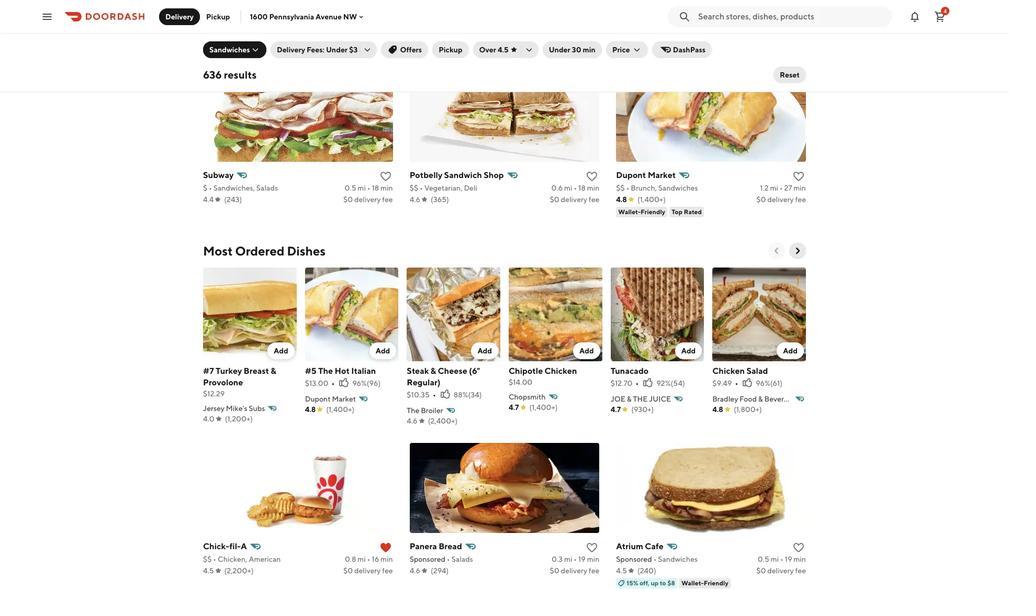 Task type: vqa. For each thing, say whether or not it's contained in the screenshot.
"Avenue"
yes



Task type: describe. For each thing, give the bounding box(es) containing it.
shop
[[484, 170, 504, 180]]

3 add from the left
[[478, 346, 492, 355]]

2 vertical spatial sandwiches
[[658, 555, 698, 563]]

fee for panera bread
[[589, 566, 600, 575]]

88%(34)
[[454, 390, 482, 399]]

mike's
[[226, 404, 247, 412]]

provolone
[[203, 377, 243, 387]]

$
[[203, 184, 207, 192]]

price button
[[606, 41, 648, 58]]

0 vertical spatial friendly
[[641, 208, 666, 216]]

fil-
[[230, 541, 241, 551]]

$​0 for dupont market
[[757, 195, 766, 204]]

price
[[613, 46, 630, 54]]

juice
[[649, 395, 671, 403]]

the
[[633, 395, 648, 403]]

chipotle chicken $14.00
[[509, 366, 577, 386]]

4.7 for tunacado
[[611, 405, 621, 413]]

#5
[[305, 366, 317, 376]]

sandwich
[[444, 170, 482, 180]]

mi for subway
[[358, 184, 366, 192]]

4.6 for panera bread
[[410, 566, 420, 575]]

fee for subway
[[382, 195, 393, 204]]

mi for panera bread
[[564, 555, 572, 563]]

fee for atrium cafe
[[796, 566, 806, 575]]

pennsylvania
[[269, 12, 314, 21]]

4.5 for chick-fil-a
[[203, 566, 214, 575]]

(930+)
[[631, 405, 654, 413]]

mi for chick-fil-a
[[358, 555, 366, 563]]

& inside "#7 turkey breast & provolone $12.29"
[[271, 366, 276, 376]]

#7 turkey breast & provolone $12.29
[[203, 366, 276, 398]]

4.4
[[203, 195, 214, 204]]

italian
[[351, 366, 376, 376]]

$12.70 •
[[611, 379, 639, 387]]

(2,400+)
[[428, 417, 458, 425]]

#7
[[203, 366, 214, 376]]

dashpass
[[673, 46, 706, 54]]

the broiler
[[407, 406, 443, 414]]

click to add this store to your saved list image for subway
[[379, 170, 392, 183]]

1 horizontal spatial wallet-friendly
[[682, 579, 729, 587]]

mi for dupont market
[[770, 184, 779, 192]]

panera
[[410, 541, 437, 551]]

chicken,
[[218, 555, 247, 563]]

4.5 for atrium cafe
[[616, 566, 627, 575]]

6 add from the left
[[783, 346, 798, 355]]

delivery for atrium cafe
[[768, 566, 794, 575]]

4.8 for chicken salad
[[713, 405, 723, 413]]

30
[[572, 46, 581, 54]]

salad
[[747, 366, 768, 376]]

$​0 for panera bread
[[550, 566, 560, 575]]

18 for potbelly sandwich shop
[[579, 184, 586, 192]]

& right food
[[759, 395, 763, 403]]

4.7 for chipotle chicken
[[509, 403, 519, 411]]

reset
[[780, 71, 800, 79]]

ordered
[[235, 243, 285, 258]]

$14.00
[[509, 378, 533, 386]]

1 vertical spatial wallet-
[[682, 579, 704, 587]]

1 vertical spatial pickup
[[439, 46, 463, 54]]

0.5 mi • 18 min
[[345, 184, 393, 192]]

click to remove this store from your saved list image
[[379, 541, 392, 554]]

chicken salad
[[713, 366, 768, 376]]

over 4.5 button
[[473, 41, 539, 58]]

Store search: begin typing to search for stores available on DoorDash text field
[[698, 11, 886, 22]]

dupont for (1,400+)
[[305, 395, 331, 403]]

top
[[672, 208, 683, 216]]

panera bread
[[410, 541, 462, 551]]

1 horizontal spatial pickup button
[[433, 41, 469, 58]]

19 for panera bread
[[578, 555, 586, 563]]

chick-fil-a
[[203, 541, 247, 551]]

offers button
[[381, 41, 428, 58]]

fee for potbelly sandwich shop
[[589, 195, 600, 204]]

delivery for subway
[[354, 195, 381, 204]]

delivery for panera bread
[[561, 566, 587, 575]]

bradley
[[713, 395, 738, 403]]

15%
[[627, 579, 639, 587]]

1 under from the left
[[326, 46, 348, 54]]

cheese
[[438, 366, 467, 376]]

subway
[[203, 170, 234, 180]]

min for chick-fil-a
[[381, 555, 393, 563]]

over
[[479, 46, 496, 54]]

breast
[[244, 366, 269, 376]]

brunch,
[[631, 184, 657, 192]]

$13.00
[[305, 379, 328, 387]]

food
[[740, 395, 757, 403]]

4.8 for #5 the hot italian
[[305, 405, 316, 413]]

under 30 min button
[[543, 41, 602, 58]]

$​0 delivery fee for atrium cafe
[[757, 566, 806, 575]]

(1,400+) for #5 the hot italian
[[326, 405, 355, 413]]

fees:
[[307, 46, 325, 54]]

atrium
[[616, 541, 643, 551]]

$$ • vegetarian, deli
[[410, 184, 478, 192]]

1600 pennsylvania avenue nw
[[250, 12, 357, 21]]

$12.29
[[203, 389, 225, 398]]

0.6
[[552, 184, 563, 192]]

hot
[[335, 366, 350, 376]]

market for (1,400+)
[[332, 395, 356, 403]]

sponsored for panera
[[410, 555, 446, 563]]

chopsmith
[[509, 392, 546, 401]]

4.5 inside button
[[498, 46, 509, 54]]

96%(61)
[[756, 379, 783, 387]]

$​0 delivery fee for dupont market
[[757, 195, 806, 204]]

1 horizontal spatial 4.8
[[616, 195, 627, 204]]

0.8 mi • 16 min
[[345, 555, 393, 563]]

96%(96)
[[353, 379, 381, 387]]

$​0 delivery fee for potbelly sandwich shop
[[550, 195, 600, 204]]

636 results
[[203, 69, 257, 81]]

0.8
[[345, 555, 356, 563]]

reset button
[[774, 66, 806, 83]]

dupont market for 1.2 mi • 27 min
[[616, 170, 676, 180]]

#5 the hot italian
[[305, 366, 376, 376]]

over 4.5
[[479, 46, 509, 54]]

delivery button
[[159, 8, 200, 25]]

$​0 delivery fee for panera bread
[[550, 566, 600, 575]]

1 vertical spatial the
[[407, 406, 420, 414]]

turkey
[[216, 366, 242, 376]]

(1,200+)
[[225, 414, 253, 423]]

0.5 for atrium cafe
[[758, 555, 770, 563]]

dupont market for (1,400+)
[[305, 395, 356, 403]]



Task type: locate. For each thing, give the bounding box(es) containing it.
the up $13.00 •
[[318, 366, 333, 376]]

0 horizontal spatial wallet-friendly
[[618, 208, 666, 216]]

click to add this store to your saved list image up '1.2 mi • 27 min'
[[793, 170, 805, 183]]

$​0 down 0.3
[[550, 566, 560, 575]]

$12.70
[[611, 379, 633, 387]]

click to add this store to your saved list image for dupont market
[[793, 170, 805, 183]]

1 chicken from the left
[[545, 366, 577, 376]]

&
[[271, 366, 276, 376], [431, 366, 436, 376], [627, 395, 632, 403], [759, 395, 763, 403]]

4.5 up 15%
[[616, 566, 627, 575]]

dupont market up brunch,
[[616, 170, 676, 180]]

$​0 delivery fee down 0.3 mi • 19 min
[[550, 566, 600, 575]]

open menu image
[[41, 10, 53, 23]]

click to add this store to your saved list image for potbelly sandwich shop
[[586, 170, 599, 183]]

$​0 down 0.5 mi • 18 min
[[343, 195, 353, 204]]

0 vertical spatial market
[[648, 170, 676, 180]]

click to add this store to your saved list image
[[793, 541, 805, 554]]

& right breast
[[271, 366, 276, 376]]

dupont up brunch,
[[616, 170, 646, 180]]

$$ down potbelly at top left
[[410, 184, 418, 192]]

0 horizontal spatial wallet-
[[618, 208, 641, 216]]

0 vertical spatial dupont market
[[616, 170, 676, 180]]

delivery for dupont market
[[768, 195, 794, 204]]

2 under from the left
[[549, 46, 571, 54]]

click to add this store to your saved list image up '0.6 mi • 18 min'
[[586, 170, 599, 183]]

1 horizontal spatial under
[[549, 46, 571, 54]]

0 vertical spatial 4.6
[[410, 195, 420, 204]]

& left the
[[627, 395, 632, 403]]

0 horizontal spatial friendly
[[641, 208, 666, 216]]

cafe
[[645, 541, 664, 551]]

1.2 mi • 27 min
[[760, 184, 806, 192]]

friendly
[[641, 208, 666, 216], [704, 579, 729, 587]]

1 18 from the left
[[372, 184, 379, 192]]

4.8 down the $13.00
[[305, 405, 316, 413]]

2 add from the left
[[376, 346, 390, 355]]

(2,200+)
[[224, 566, 254, 575]]

click to add this store to your saved list image up 0.3 mi • 19 min
[[586, 541, 599, 554]]

2 sponsored from the left
[[616, 555, 652, 563]]

$​0 delivery fee for chick-fil-a
[[343, 566, 393, 575]]

most ordered dishes
[[203, 243, 326, 258]]

$​0 delivery fee down '0.6 mi • 18 min'
[[550, 195, 600, 204]]

0 horizontal spatial $$
[[203, 555, 212, 563]]

0.5 mi • 19 min
[[758, 555, 806, 563]]

0 horizontal spatial delivery
[[165, 12, 194, 21]]

notification bell image
[[909, 10, 921, 23]]

fee for dupont market
[[796, 195, 806, 204]]

92%(54)
[[657, 379, 685, 387]]

0 horizontal spatial 4.5
[[203, 566, 214, 575]]

fee for chick-fil-a
[[382, 566, 393, 575]]

1 vertical spatial 4.6
[[407, 417, 418, 425]]

$​0 for chick-fil-a
[[343, 566, 353, 575]]

delivery down '1.2 mi • 27 min'
[[768, 195, 794, 204]]

fee down 0.5 mi • 19 min
[[796, 566, 806, 575]]

18 for subway
[[372, 184, 379, 192]]

19 for atrium cafe
[[785, 555, 792, 563]]

$$ for potbelly
[[410, 184, 418, 192]]

$​0 delivery fee down 0.5 mi • 18 min
[[343, 195, 393, 204]]

pickup left over
[[439, 46, 463, 54]]

1 horizontal spatial 4.7
[[611, 405, 621, 413]]

0 vertical spatial wallet-
[[618, 208, 641, 216]]

dishes
[[287, 243, 326, 258]]

(294)
[[431, 566, 449, 575]]

4.6 for potbelly sandwich shop
[[410, 195, 420, 204]]

0 horizontal spatial 4.8
[[305, 405, 316, 413]]

sandwiches button
[[203, 41, 266, 58]]

mi
[[358, 184, 366, 192], [564, 184, 573, 192], [770, 184, 779, 192], [358, 555, 366, 563], [564, 555, 572, 563], [771, 555, 779, 563]]

dupont down the $13.00
[[305, 395, 331, 403]]

2 18 from the left
[[579, 184, 586, 192]]

0.3
[[552, 555, 563, 563]]

delivery down 0.8 mi • 16 min
[[354, 566, 381, 575]]

$$ down the chick-
[[203, 555, 212, 563]]

$​0 down the 1.2
[[757, 195, 766, 204]]

regular)
[[407, 377, 441, 387]]

sandwiches inside button
[[209, 46, 250, 54]]

0 horizontal spatial 18
[[372, 184, 379, 192]]

dupont market down $13.00 •
[[305, 395, 356, 403]]

mi for potbelly sandwich shop
[[564, 184, 573, 192]]

$10.35 •
[[407, 390, 436, 399]]

5 add from the left
[[682, 346, 696, 355]]

mi for atrium cafe
[[771, 555, 779, 563]]

(1,400+) down $$ • brunch, sandwiches
[[638, 195, 666, 204]]

next button of carousel image
[[793, 246, 803, 256]]

1 horizontal spatial salads
[[452, 555, 473, 563]]

delivery down '0.6 mi • 18 min'
[[561, 195, 587, 204]]

wallet- down brunch,
[[618, 208, 641, 216]]

2 horizontal spatial 4.5
[[616, 566, 627, 575]]

sponsored for atrium
[[616, 555, 652, 563]]

0.6 mi • 18 min
[[552, 184, 600, 192]]

0 vertical spatial sandwiches
[[209, 46, 250, 54]]

delivery down 0.5 mi • 18 min
[[354, 195, 381, 204]]

1 horizontal spatial 0.5
[[758, 555, 770, 563]]

jersey mike's subs
[[203, 404, 265, 412]]

0 vertical spatial pickup
[[206, 12, 230, 21]]

previous button of carousel image
[[772, 246, 782, 256]]

fee
[[382, 195, 393, 204], [589, 195, 600, 204], [796, 195, 806, 204], [382, 566, 393, 575], [589, 566, 600, 575], [796, 566, 806, 575]]

delivery inside button
[[165, 12, 194, 21]]

$​0 for subway
[[343, 195, 353, 204]]

2 19 from the left
[[785, 555, 792, 563]]

1 horizontal spatial market
[[648, 170, 676, 180]]

friendly right $8
[[704, 579, 729, 587]]

$9.49 •
[[713, 379, 738, 387]]

1 horizontal spatial wallet-
[[682, 579, 704, 587]]

vegetarian,
[[424, 184, 463, 192]]

4.5 right over
[[498, 46, 509, 54]]

1 horizontal spatial (1,400+)
[[530, 403, 558, 411]]

most
[[203, 243, 233, 258]]

delivery for delivery fees: under $3
[[277, 46, 305, 54]]

1 horizontal spatial 18
[[579, 184, 586, 192]]

pickup button left over
[[433, 41, 469, 58]]

$​0 down 0.5 mi • 19 min
[[757, 566, 766, 575]]

1 vertical spatial delivery
[[277, 46, 305, 54]]

$$ for dupont
[[616, 184, 625, 192]]

chipotle
[[509, 366, 543, 376]]

$$ • brunch, sandwiches
[[616, 184, 698, 192]]

(1,400+) for chipotle chicken
[[530, 403, 558, 411]]

0 vertical spatial wallet-friendly
[[618, 208, 666, 216]]

sponsored down panera
[[410, 555, 446, 563]]

sponsored down atrium on the bottom
[[616, 555, 652, 563]]

1 horizontal spatial delivery
[[277, 46, 305, 54]]

pickup up sandwiches button on the left of the page
[[206, 12, 230, 21]]

sponsored • salads
[[410, 555, 473, 563]]

$$ for chick-
[[203, 555, 212, 563]]

wallet-friendly down brunch,
[[618, 208, 666, 216]]

$13.00 •
[[305, 379, 335, 387]]

$​0 down 0.8
[[343, 566, 353, 575]]

delivery for delivery
[[165, 12, 194, 21]]

4.7 down chopsmith
[[509, 403, 519, 411]]

4.8 down $$ • brunch, sandwiches
[[616, 195, 627, 204]]

beverage
[[765, 395, 796, 403]]

friendly left top
[[641, 208, 666, 216]]

0 horizontal spatial the
[[318, 366, 333, 376]]

0 vertical spatial dupont
[[616, 170, 646, 180]]

0 vertical spatial 0.5
[[345, 184, 356, 192]]

& inside steak & cheese (6" regular)
[[431, 366, 436, 376]]

$​0 delivery fee down 0.5 mi • 19 min
[[757, 566, 806, 575]]

click to add this store to your saved list image for panera bread
[[586, 541, 599, 554]]

under inside button
[[549, 46, 571, 54]]

click to add this store to your saved list image up 0.5 mi • 18 min
[[379, 170, 392, 183]]

0 horizontal spatial pickup button
[[200, 8, 236, 25]]

under left $3
[[326, 46, 348, 54]]

offers
[[400, 46, 422, 54]]

results
[[224, 69, 257, 81]]

$​0 delivery fee down '1.2 mi • 27 min'
[[757, 195, 806, 204]]

chicken right chipotle
[[545, 366, 577, 376]]

1 horizontal spatial friendly
[[704, 579, 729, 587]]

0 horizontal spatial market
[[332, 395, 356, 403]]

0 horizontal spatial 4.7
[[509, 403, 519, 411]]

0 vertical spatial pickup button
[[200, 8, 236, 25]]

chicken up $9.49 •
[[713, 366, 745, 376]]

(243)
[[224, 195, 242, 204]]

delivery
[[354, 195, 381, 204], [561, 195, 587, 204], [768, 195, 794, 204], [354, 566, 381, 575], [561, 566, 587, 575], [768, 566, 794, 575]]

1 vertical spatial market
[[332, 395, 356, 403]]

rated
[[684, 208, 702, 216]]

delivery
[[165, 12, 194, 21], [277, 46, 305, 54]]

4.7
[[509, 403, 519, 411], [611, 405, 621, 413]]

salads right sandwiches,
[[256, 184, 278, 192]]

2 horizontal spatial (1,400+)
[[638, 195, 666, 204]]

0 vertical spatial delivery
[[165, 12, 194, 21]]

$ • sandwiches, salads
[[203, 184, 278, 192]]

potbelly
[[410, 170, 443, 180]]

delivery for chick-fil-a
[[354, 566, 381, 575]]

$​0 down 0.6
[[550, 195, 560, 204]]

pickup button up sandwiches button on the left of the page
[[200, 8, 236, 25]]

dupont
[[616, 170, 646, 180], [305, 395, 331, 403]]

fee down '0.6 mi • 18 min'
[[589, 195, 600, 204]]

jersey
[[203, 404, 225, 412]]

min inside button
[[583, 46, 596, 54]]

(1,400+) down chopsmith
[[530, 403, 558, 411]]

1 horizontal spatial chicken
[[713, 366, 745, 376]]

under left 30
[[549, 46, 571, 54]]

2 vertical spatial 4.6
[[410, 566, 420, 575]]

salads
[[256, 184, 278, 192], [452, 555, 473, 563]]

1 horizontal spatial $$
[[410, 184, 418, 192]]

0 horizontal spatial pickup
[[206, 12, 230, 21]]

steak
[[407, 366, 429, 376]]

wallet- right $8
[[682, 579, 704, 587]]

market up $$ • brunch, sandwiches
[[648, 170, 676, 180]]

0 horizontal spatial 19
[[578, 555, 586, 563]]

click to add this store to your saved list image
[[379, 170, 392, 183], [586, 170, 599, 183], [793, 170, 805, 183], [586, 541, 599, 554]]

4.6 left the (294)
[[410, 566, 420, 575]]

sandwiches up $8
[[658, 555, 698, 563]]

(365)
[[431, 195, 449, 204]]

min for potbelly sandwich shop
[[587, 184, 600, 192]]

4.8 down bradley
[[713, 405, 723, 413]]

1 horizontal spatial dupont
[[616, 170, 646, 180]]

4.0
[[203, 414, 215, 423]]

sandwiches up 636 results
[[209, 46, 250, 54]]

nw
[[343, 12, 357, 21]]

1 horizontal spatial the
[[407, 406, 420, 414]]

1 vertical spatial sandwiches
[[659, 184, 698, 192]]

1 horizontal spatial 4.5
[[498, 46, 509, 54]]

& up regular)
[[431, 366, 436, 376]]

0 horizontal spatial sponsored
[[410, 555, 446, 563]]

fee down 0.5 mi • 18 min
[[382, 195, 393, 204]]

$10.35
[[407, 390, 430, 399]]

delivery down 0.5 mi • 19 min
[[768, 566, 794, 575]]

27
[[785, 184, 792, 192]]

2 horizontal spatial 4.8
[[713, 405, 723, 413]]

broiler
[[421, 406, 443, 414]]

$​0 delivery fee down 0.8 mi • 16 min
[[343, 566, 393, 575]]

tunacado
[[611, 366, 649, 376]]

$​0 delivery fee
[[343, 195, 393, 204], [550, 195, 600, 204], [757, 195, 806, 204], [343, 566, 393, 575], [550, 566, 600, 575], [757, 566, 806, 575]]

1 vertical spatial pickup button
[[433, 41, 469, 58]]

0 horizontal spatial dupont market
[[305, 395, 356, 403]]

min
[[583, 46, 596, 54], [381, 184, 393, 192], [587, 184, 600, 192], [794, 184, 806, 192], [381, 555, 393, 563], [587, 555, 600, 563], [794, 555, 806, 563]]

1 vertical spatial wallet-friendly
[[682, 579, 729, 587]]

1 19 from the left
[[578, 555, 586, 563]]

fee down 0.3 mi • 19 min
[[589, 566, 600, 575]]

$8
[[668, 579, 675, 587]]

1 vertical spatial salads
[[452, 555, 473, 563]]

0 horizontal spatial 0.5
[[345, 184, 356, 192]]

pickup
[[206, 12, 230, 21], [439, 46, 463, 54]]

(1,400+) down $13.00 •
[[326, 405, 355, 413]]

0.5
[[345, 184, 356, 192], [758, 555, 770, 563]]

1 vertical spatial 0.5
[[758, 555, 770, 563]]

0 horizontal spatial salads
[[256, 184, 278, 192]]

the down $10.35
[[407, 406, 420, 414]]

2 chicken from the left
[[713, 366, 745, 376]]

steak & cheese (6" regular)
[[407, 366, 480, 387]]

2 horizontal spatial $$
[[616, 184, 625, 192]]

15% off, up to $8
[[627, 579, 675, 587]]

$​0 for atrium cafe
[[757, 566, 766, 575]]

1 horizontal spatial 19
[[785, 555, 792, 563]]

4.6 down the broiler
[[407, 417, 418, 425]]

1 vertical spatial friendly
[[704, 579, 729, 587]]

$​0 delivery fee for subway
[[343, 195, 393, 204]]

fee down '1.2 mi • 27 min'
[[796, 195, 806, 204]]

salads down 'bread'
[[452, 555, 473, 563]]

0 horizontal spatial (1,400+)
[[326, 405, 355, 413]]

wallet-friendly right $8
[[682, 579, 729, 587]]

fee down 0.8 mi • 16 min
[[382, 566, 393, 575]]

1 items, open order cart image
[[934, 10, 947, 23]]

1 horizontal spatial sponsored
[[616, 555, 652, 563]]

0.5 for subway
[[345, 184, 356, 192]]

1 horizontal spatial dupont market
[[616, 170, 676, 180]]

atrium cafe
[[616, 541, 664, 551]]

4.5 down the chick-
[[203, 566, 214, 575]]

potbelly sandwich shop
[[410, 170, 504, 180]]

up
[[651, 579, 659, 587]]

1600 pennsylvania avenue nw button
[[250, 12, 366, 21]]

$$ left brunch,
[[616, 184, 625, 192]]

$9.49
[[713, 379, 732, 387]]

1 vertical spatial dupont
[[305, 395, 331, 403]]

$​0 for potbelly sandwich shop
[[550, 195, 560, 204]]

0 horizontal spatial under
[[326, 46, 348, 54]]

18
[[372, 184, 379, 192], [579, 184, 586, 192]]

min for subway
[[381, 184, 393, 192]]

min for panera bread
[[587, 555, 600, 563]]

bread
[[439, 541, 462, 551]]

dupont for 1.2 mi • 27 min
[[616, 170, 646, 180]]

0 vertical spatial the
[[318, 366, 333, 376]]

deli
[[464, 184, 478, 192]]

1 sponsored from the left
[[410, 555, 446, 563]]

1 vertical spatial dupont market
[[305, 395, 356, 403]]

4 add from the left
[[580, 346, 594, 355]]

avenue
[[316, 12, 342, 21]]

min for dupont market
[[794, 184, 806, 192]]

under 30 min
[[549, 46, 596, 54]]

market for 1.2 mi • 27 min
[[648, 170, 676, 180]]

min for atrium cafe
[[794, 555, 806, 563]]

0 horizontal spatial dupont
[[305, 395, 331, 403]]

4.6 left (365)
[[410, 195, 420, 204]]

4
[[944, 8, 947, 14]]

4.7 down joe
[[611, 405, 621, 413]]

bradley food & beverage
[[713, 395, 796, 403]]

4 button
[[930, 6, 951, 27]]

sandwiches up top
[[659, 184, 698, 192]]

delivery for potbelly sandwich shop
[[561, 195, 587, 204]]

1 add from the left
[[274, 346, 288, 355]]

1 horizontal spatial pickup
[[439, 46, 463, 54]]

off,
[[640, 579, 650, 587]]

market
[[648, 170, 676, 180], [332, 395, 356, 403]]

market down 96%(96)
[[332, 395, 356, 403]]

1600
[[250, 12, 268, 21]]

delivery down 0.3 mi • 19 min
[[561, 566, 587, 575]]

chicken inside chipotle chicken $14.00
[[545, 366, 577, 376]]

to
[[660, 579, 666, 587]]

0 horizontal spatial chicken
[[545, 366, 577, 376]]

0 vertical spatial salads
[[256, 184, 278, 192]]



